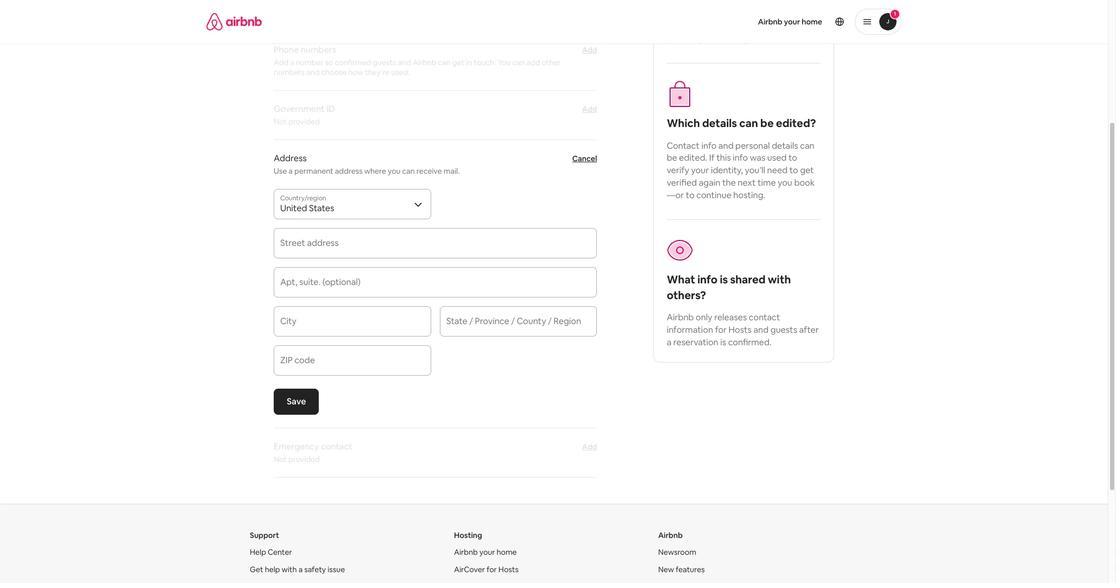 Task type: describe. For each thing, give the bounding box(es) containing it.
—or
[[667, 190, 684, 201]]

safety
[[304, 565, 326, 575]]

contact
[[667, 140, 700, 151]]

guests inside airbnb only releases contact information for hosts and guests after a reservation is confirmed.
[[771, 324, 798, 336]]

0 horizontal spatial hosts
[[499, 565, 519, 575]]

help
[[250, 548, 266, 557]]

to inside the we're hiding some account details to protect your identity.
[[805, 21, 814, 32]]

book
[[794, 177, 815, 189]]

e.g. 94103 text field
[[280, 360, 425, 371]]

for inside airbnb only releases contact information for hosts and guests after a reservation is confirmed.
[[715, 324, 727, 336]]

reservation
[[674, 337, 719, 348]]

again
[[699, 177, 721, 189]]

so
[[325, 58, 333, 67]]

they're
[[365, 67, 390, 77]]

airbnb inside airbnb only releases contact information for hosts and guests after a reservation is confirmed.
[[667, 312, 694, 323]]

edited?
[[776, 116, 816, 130]]

get
[[250, 565, 263, 575]]

permanent
[[294, 166, 333, 176]]

guests inside phone numbers add a number so confirmed guests and airbnb can get in touch. you can add other numbers and choose how they're used.
[[373, 58, 396, 67]]

and inside airbnb only releases contact information for hosts and guests after a reservation is confirmed.
[[754, 324, 769, 336]]

in
[[466, 58, 472, 67]]

hosting
[[454, 531, 482, 541]]

contact inside emergency contact not provided
[[321, 441, 352, 453]]

where
[[364, 166, 386, 176]]

use
[[274, 166, 287, 176]]

info for is
[[698, 273, 718, 287]]

1 vertical spatial with
[[282, 565, 297, 575]]

features
[[676, 565, 705, 575]]

get inside the contact info and personal details can be edited. if this info was used to verify your identity, you'll need to get verified again the next time you book —or to continue hosting.
[[800, 165, 814, 176]]

is inside airbnb only releases contact information for hosts and guests after a reservation is confirmed.
[[720, 337, 726, 348]]

if
[[709, 152, 715, 164]]

what info is shared with others?
[[667, 273, 791, 302]]

can right you
[[512, 58, 525, 67]]

other
[[542, 58, 561, 67]]

and right they're
[[398, 58, 411, 67]]

a left 'safety'
[[299, 565, 303, 575]]

can inside the contact info and personal details can be edited. if this info was used to verify your identity, you'll need to get verified again the next time you book —or to continue hosting.
[[800, 140, 815, 151]]

address
[[274, 153, 307, 164]]

choose
[[321, 67, 347, 77]]

airbnb only releases contact information for hosts and guests after a reservation is confirmed.
[[667, 312, 819, 348]]

account
[[742, 21, 775, 32]]

home inside profile element
[[802, 17, 822, 27]]

add for the add link
[[582, 104, 597, 114]]

a inside phone numbers add a number so confirmed guests and airbnb can get in touch. you can add other numbers and choose how they're used.
[[290, 58, 294, 67]]

new
[[658, 565, 674, 575]]

confirmed.
[[728, 337, 772, 348]]

newsroom link
[[658, 548, 697, 557]]

which
[[667, 116, 700, 130]]

need
[[767, 165, 788, 176]]

with inside what info is shared with others?
[[768, 273, 791, 287]]

0 horizontal spatial airbnb your home link
[[454, 548, 517, 557]]

add for emergency contact's add button
[[582, 442, 597, 452]]

you'll
[[745, 165, 765, 176]]

0 vertical spatial be
[[761, 116, 774, 130]]

and inside the contact info and personal details can be edited. if this info was used to verify your identity, you'll need to get verified again the next time you book —or to continue hosting.
[[719, 140, 734, 151]]

address use a permanent address where you can receive mail.
[[274, 153, 460, 176]]

get help with a safety issue link
[[250, 565, 345, 575]]

new features link
[[658, 565, 705, 575]]

add link
[[582, 104, 597, 115]]

center
[[268, 548, 292, 557]]

1 vertical spatial numbers
[[274, 67, 305, 77]]

issue
[[328, 565, 345, 575]]

used
[[768, 152, 787, 164]]

was
[[750, 152, 766, 164]]

hiding
[[692, 21, 717, 32]]

confirmed
[[335, 58, 371, 67]]

cancel
[[572, 154, 597, 164]]

help center link
[[250, 548, 292, 557]]

0 horizontal spatial for
[[487, 565, 497, 575]]

edited.
[[679, 152, 708, 164]]

1 button
[[855, 9, 902, 35]]

not for government id
[[274, 117, 287, 127]]

and left the so
[[306, 67, 320, 77]]

add for phone numbers add button
[[582, 45, 597, 55]]

support
[[250, 531, 279, 541]]

which details can be edited?
[[667, 116, 816, 130]]

provided for emergency
[[288, 455, 320, 464]]

a inside "address use a permanent address where you can receive mail."
[[289, 166, 293, 176]]

newsroom
[[658, 548, 697, 557]]

receive
[[417, 166, 442, 176]]

is inside what info is shared with others?
[[720, 273, 728, 287]]

can inside "address use a permanent address where you can receive mail."
[[402, 166, 415, 176]]

can up 'personal'
[[740, 116, 758, 130]]

others?
[[667, 288, 706, 302]]

continue
[[697, 190, 732, 201]]

emergency
[[274, 441, 319, 453]]

be inside the contact info and personal details can be edited. if this info was used to verify your identity, you'll need to get verified again the next time you book —or to continue hosting.
[[667, 152, 677, 164]]

next
[[738, 177, 756, 189]]

0 vertical spatial numbers
[[301, 44, 336, 55]]

help
[[265, 565, 280, 575]]

get help with a safety issue
[[250, 565, 345, 575]]

airbnb up newsroom 'link'
[[658, 531, 683, 541]]

used.
[[391, 67, 410, 77]]

aircover for hosts link
[[454, 565, 519, 575]]

airbnb inside profile element
[[758, 17, 783, 27]]

your inside profile element
[[784, 17, 800, 27]]

after
[[799, 324, 819, 336]]

emergency contact not provided
[[274, 441, 352, 464]]

what
[[667, 273, 695, 287]]



Task type: vqa. For each thing, say whether or not it's contained in the screenshot.


Task type: locate. For each thing, give the bounding box(es) containing it.
your inside the we're hiding some account details to protect your identity.
[[699, 33, 717, 45]]

address
[[335, 166, 363, 176]]

mail.
[[444, 166, 460, 176]]

government id not provided
[[274, 103, 335, 127]]

details up used
[[772, 140, 798, 151]]

number
[[296, 58, 323, 67]]

a down information
[[667, 337, 672, 348]]

add button for phone numbers
[[582, 45, 597, 55]]

not down government
[[274, 117, 287, 127]]

1 vertical spatial you
[[778, 177, 793, 189]]

your down edited.
[[691, 165, 709, 176]]

airbnb up information
[[667, 312, 694, 323]]

can left receive
[[402, 166, 415, 176]]

0 horizontal spatial you
[[388, 166, 401, 176]]

hosts inside airbnb only releases contact information for hosts and guests after a reservation is confirmed.
[[729, 324, 752, 336]]

you down the need
[[778, 177, 793, 189]]

contact up confirmed.
[[749, 312, 780, 323]]

not
[[274, 117, 287, 127], [274, 455, 287, 464]]

shared
[[730, 273, 766, 287]]

info
[[702, 140, 717, 151], [733, 152, 748, 164], [698, 273, 718, 287]]

how
[[349, 67, 363, 77]]

1 horizontal spatial hosts
[[729, 324, 752, 336]]

0 vertical spatial get
[[452, 58, 465, 67]]

not down emergency in the bottom of the page
[[274, 455, 287, 464]]

your
[[784, 17, 800, 27], [699, 33, 717, 45], [691, 165, 709, 176], [480, 548, 495, 557]]

be
[[761, 116, 774, 130], [667, 152, 677, 164]]

identity,
[[711, 165, 743, 176]]

1 vertical spatial details
[[702, 116, 737, 130]]

government
[[274, 103, 325, 115]]

1 vertical spatial get
[[800, 165, 814, 176]]

0 horizontal spatial get
[[452, 58, 465, 67]]

and
[[398, 58, 411, 67], [306, 67, 320, 77], [719, 140, 734, 151], [754, 324, 769, 336]]

0 horizontal spatial guests
[[373, 58, 396, 67]]

not inside emergency contact not provided
[[274, 455, 287, 464]]

profile element
[[567, 0, 902, 43]]

guests left after
[[771, 324, 798, 336]]

1 vertical spatial for
[[487, 565, 497, 575]]

hosting.
[[734, 190, 766, 201]]

hosts right "aircover"
[[499, 565, 519, 575]]

only
[[696, 312, 713, 323]]

phone
[[274, 44, 299, 55]]

info inside what info is shared with others?
[[698, 273, 718, 287]]

info for and
[[702, 140, 717, 151]]

info up if
[[702, 140, 717, 151]]

hosts
[[729, 324, 752, 336], [499, 565, 519, 575]]

the
[[723, 177, 736, 189]]

2 not from the top
[[274, 455, 287, 464]]

save
[[287, 396, 306, 407]]

1
[[894, 10, 896, 17]]

releases
[[714, 312, 747, 323]]

with right help
[[282, 565, 297, 575]]

details right account
[[777, 21, 803, 32]]

to right account
[[805, 21, 814, 32]]

protect
[[667, 33, 697, 45]]

contact inside airbnb only releases contact information for hosts and guests after a reservation is confirmed.
[[749, 312, 780, 323]]

numbers up number
[[301, 44, 336, 55]]

we're hiding some account details to protect your identity.
[[667, 21, 814, 45]]

you right where
[[388, 166, 401, 176]]

for right "aircover"
[[487, 565, 497, 575]]

1 vertical spatial contact
[[321, 441, 352, 453]]

0 vertical spatial details
[[777, 21, 803, 32]]

e.g. CA text field
[[446, 321, 591, 331]]

touch.
[[474, 58, 496, 67]]

home right account
[[802, 17, 822, 27]]

get left in
[[452, 58, 465, 67]]

airbnb inside phone numbers add a number so confirmed guests and airbnb can get in touch. you can add other numbers and choose how they're used.
[[413, 58, 437, 67]]

time
[[758, 177, 776, 189]]

provided for government
[[288, 117, 320, 127]]

airbnb your home inside profile element
[[758, 17, 822, 27]]

personal
[[736, 140, 770, 151]]

can left in
[[438, 58, 451, 67]]

2 vertical spatial details
[[772, 140, 798, 151]]

add inside phone numbers add a number so confirmed guests and airbnb can get in touch. you can add other numbers and choose how they're used.
[[274, 58, 289, 67]]

verified
[[667, 177, 697, 189]]

is down releases
[[720, 337, 726, 348]]

1 vertical spatial not
[[274, 455, 287, 464]]

0 horizontal spatial contact
[[321, 441, 352, 453]]

hosts down releases
[[729, 324, 752, 336]]

a inside airbnb only releases contact information for hosts and guests after a reservation is confirmed.
[[667, 337, 672, 348]]

a down phone
[[290, 58, 294, 67]]

you
[[498, 58, 511, 67]]

0 horizontal spatial be
[[667, 152, 677, 164]]

you
[[388, 166, 401, 176], [778, 177, 793, 189]]

1 vertical spatial info
[[733, 152, 748, 164]]

1 vertical spatial airbnb your home link
[[454, 548, 517, 557]]

get inside phone numbers add a number so confirmed guests and airbnb can get in touch. you can add other numbers and choose how they're used.
[[452, 58, 465, 67]]

numbers down phone
[[274, 67, 305, 77]]

info right this
[[733, 152, 748, 164]]

0 horizontal spatial airbnb your home
[[454, 548, 517, 557]]

get up book
[[800, 165, 814, 176]]

1 horizontal spatial airbnb your home
[[758, 17, 822, 27]]

1 vertical spatial provided
[[288, 455, 320, 464]]

airbnb your home link inside profile element
[[752, 10, 829, 33]]

provided inside government id not provided
[[288, 117, 320, 127]]

1 not from the top
[[274, 117, 287, 127]]

to
[[805, 21, 814, 32], [789, 152, 797, 164], [790, 165, 798, 176], [686, 190, 695, 201]]

details inside the contact info and personal details can be edited. if this info was used to verify your identity, you'll need to get verified again the next time you book —or to continue hosting.
[[772, 140, 798, 151]]

0 vertical spatial home
[[802, 17, 822, 27]]

add button for emergency contact
[[582, 442, 597, 453]]

airbnb your home link
[[752, 10, 829, 33], [454, 548, 517, 557]]

info up the others?
[[698, 273, 718, 287]]

details inside the we're hiding some account details to protect your identity.
[[777, 21, 803, 32]]

home up aircover for hosts
[[497, 548, 517, 557]]

not for emergency contact
[[274, 455, 287, 464]]

get
[[452, 58, 465, 67], [800, 165, 814, 176]]

1 horizontal spatial contact
[[749, 312, 780, 323]]

1 vertical spatial guests
[[771, 324, 798, 336]]

for down releases
[[715, 324, 727, 336]]

aircover for hosts
[[454, 565, 519, 575]]

information
[[667, 324, 713, 336]]

a right use
[[289, 166, 293, 176]]

1 horizontal spatial you
[[778, 177, 793, 189]]

airbnb right some at the top right
[[758, 17, 783, 27]]

1 horizontal spatial airbnb your home link
[[752, 10, 829, 33]]

numbers
[[301, 44, 336, 55], [274, 67, 305, 77]]

you inside the contact info and personal details can be edited. if this info was used to verify your identity, you'll need to get verified again the next time you book —or to continue hosting.
[[778, 177, 793, 189]]

you inside "address use a permanent address where you can receive mail."
[[388, 166, 401, 176]]

provided
[[288, 117, 320, 127], [288, 455, 320, 464]]

e.g. 123 Main St. field
[[280, 242, 591, 253]]

provided down government
[[288, 117, 320, 127]]

0 horizontal spatial with
[[282, 565, 297, 575]]

details for personal
[[772, 140, 798, 151]]

0 horizontal spatial home
[[497, 548, 517, 557]]

and up this
[[719, 140, 734, 151]]

your right account
[[784, 17, 800, 27]]

1 vertical spatial home
[[497, 548, 517, 557]]

some
[[719, 21, 741, 32]]

airbnb down hosting
[[454, 548, 478, 557]]

your down hiding
[[699, 33, 717, 45]]

details up this
[[702, 116, 737, 130]]

0 vertical spatial with
[[768, 273, 791, 287]]

2 vertical spatial info
[[698, 273, 718, 287]]

provided inside emergency contact not provided
[[288, 455, 320, 464]]

your up aircover for hosts
[[480, 548, 495, 557]]

identity.
[[719, 33, 751, 45]]

e.g. Apt #7 text field
[[280, 281, 591, 292]]

phone numbers add a number so confirmed guests and airbnb can get in touch. you can add other numbers and choose how they're used.
[[274, 44, 561, 77]]

1 horizontal spatial be
[[761, 116, 774, 130]]

airbnb right used. at the top left of page
[[413, 58, 437, 67]]

0 vertical spatial for
[[715, 324, 727, 336]]

1 horizontal spatial home
[[802, 17, 822, 27]]

1 vertical spatial add button
[[582, 442, 597, 453]]

your inside the contact info and personal details can be edited. if this info was used to verify your identity, you'll need to get verified again the next time you book —or to continue hosting.
[[691, 165, 709, 176]]

0 vertical spatial airbnb your home link
[[752, 10, 829, 33]]

contact right emergency in the bottom of the page
[[321, 441, 352, 453]]

1 horizontal spatial with
[[768, 273, 791, 287]]

guests right how
[[373, 58, 396, 67]]

1 vertical spatial airbnb your home
[[454, 548, 517, 557]]

id
[[326, 103, 335, 115]]

2 add button from the top
[[582, 442, 597, 453]]

verify
[[667, 165, 689, 176]]

contact
[[749, 312, 780, 323], [321, 441, 352, 453]]

with right shared on the top of page
[[768, 273, 791, 287]]

0 vertical spatial airbnb your home
[[758, 17, 822, 27]]

add button
[[582, 45, 597, 55], [582, 442, 597, 453]]

and up confirmed.
[[754, 324, 769, 336]]

help center
[[250, 548, 292, 557]]

airbnb your home
[[758, 17, 822, 27], [454, 548, 517, 557]]

0 vertical spatial add button
[[582, 45, 597, 55]]

contact info and personal details can be edited. if this info was used to verify your identity, you'll need to get verified again the next time you book —or to continue hosting.
[[667, 140, 815, 201]]

with
[[768, 273, 791, 287], [282, 565, 297, 575]]

1 add button from the top
[[582, 45, 597, 55]]

to right used
[[789, 152, 797, 164]]

2 provided from the top
[[288, 455, 320, 464]]

1 horizontal spatial guests
[[771, 324, 798, 336]]

1 vertical spatial hosts
[[499, 565, 519, 575]]

cancel button
[[572, 153, 597, 164]]

1 horizontal spatial get
[[800, 165, 814, 176]]

save button
[[274, 389, 319, 415]]

e.g. San Francisco text field
[[280, 321, 425, 331]]

1 horizontal spatial for
[[715, 324, 727, 336]]

1 provided from the top
[[288, 117, 320, 127]]

0 vertical spatial info
[[702, 140, 717, 151]]

0 vertical spatial hosts
[[729, 324, 752, 336]]

0 vertical spatial not
[[274, 117, 287, 127]]

provided down emergency in the bottom of the page
[[288, 455, 320, 464]]

be up "verify"
[[667, 152, 677, 164]]

add
[[527, 58, 540, 67]]

be up 'personal'
[[761, 116, 774, 130]]

airbnb
[[758, 17, 783, 27], [413, 58, 437, 67], [667, 312, 694, 323], [658, 531, 683, 541], [454, 548, 478, 557]]

to up book
[[790, 165, 798, 176]]

0 vertical spatial contact
[[749, 312, 780, 323]]

new features
[[658, 565, 705, 575]]

is left shared on the top of page
[[720, 273, 728, 287]]

0 vertical spatial guests
[[373, 58, 396, 67]]

0 vertical spatial provided
[[288, 117, 320, 127]]

details for account
[[777, 21, 803, 32]]

this
[[717, 152, 731, 164]]

1 vertical spatial is
[[720, 337, 726, 348]]

0 vertical spatial is
[[720, 273, 728, 287]]

1 vertical spatial be
[[667, 152, 677, 164]]

not inside government id not provided
[[274, 117, 287, 127]]

we're
[[667, 21, 690, 32]]

a
[[290, 58, 294, 67], [289, 166, 293, 176], [667, 337, 672, 348], [299, 565, 303, 575]]

0 vertical spatial you
[[388, 166, 401, 176]]

can down edited? at the right of the page
[[800, 140, 815, 151]]

for
[[715, 324, 727, 336], [487, 565, 497, 575]]

to right —or
[[686, 190, 695, 201]]

aircover
[[454, 565, 485, 575]]



